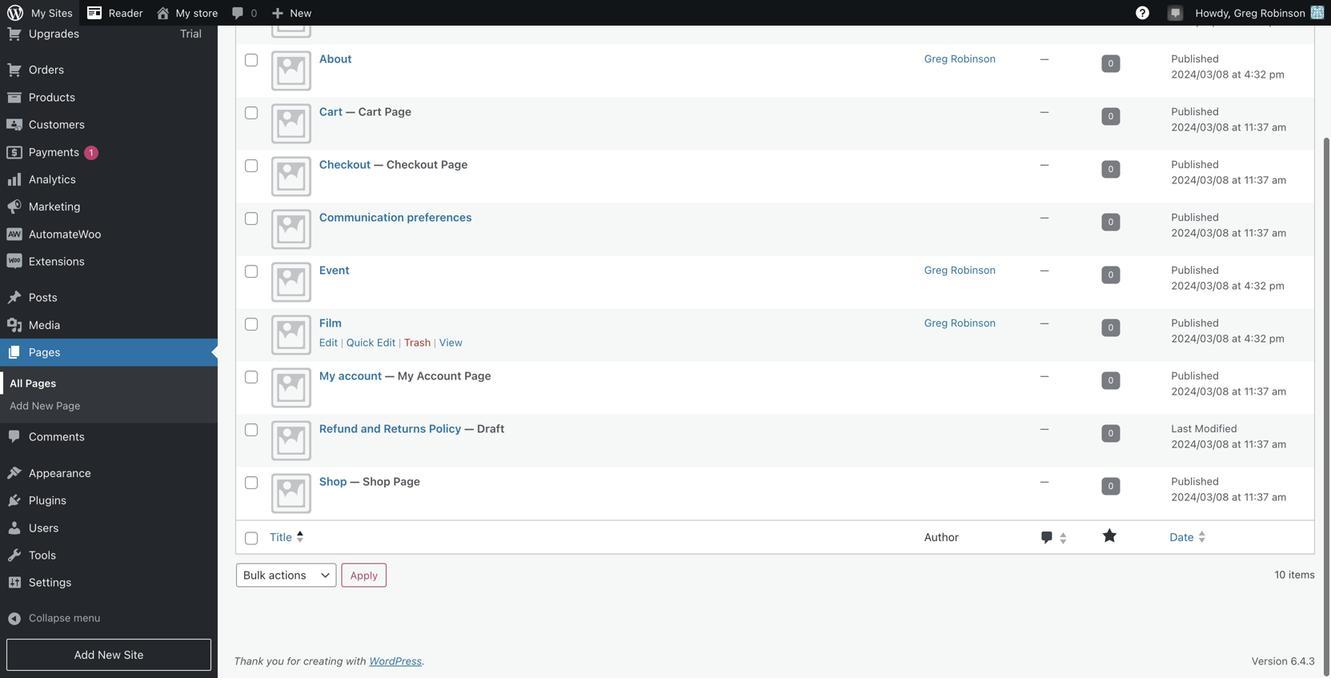 Task type: describe. For each thing, give the bounding box(es) containing it.
collapse
[[29, 613, 71, 625]]

my left account
[[398, 370, 414, 383]]

published 2024/03/08 at 11:37 am for cart page
[[1172, 106, 1287, 134]]

8 2024/03/08 from the top
[[1172, 386, 1230, 398]]

quick edit button
[[346, 337, 396, 349]]

my sites link
[[0, 0, 79, 26]]

am inside last modified 2024/03/08 at 11:37 am
[[1273, 439, 1287, 451]]

comments
[[29, 431, 85, 444]]

refund and returns policy — draft
[[319, 423, 505, 436]]

greg inside toolbar navigation
[[1235, 7, 1258, 19]]

11:37 for my account — my account page
[[1245, 386, 1270, 398]]

all pages
[[10, 378, 56, 390]]

last
[[1172, 423, 1193, 435]]

media
[[29, 319, 60, 332]]

1
[[89, 148, 93, 158]]

author
[[925, 532, 959, 545]]

film
[[319, 317, 342, 331]]

6.4.3
[[1291, 656, 1316, 668]]

add new site link
[[6, 640, 211, 672]]

view link
[[439, 337, 463, 349]]

2024/03/08 inside last modified 2024/03/08 at 11:37 am
[[1172, 439, 1230, 451]]

at for the 0 link associated with first the no thumbnail found. from the bottom of the page
[[1233, 492, 1242, 504]]

automatewoo link
[[0, 221, 218, 249]]

— 0 for shop
[[1041, 476, 1114, 492]]

2 | from the left
[[399, 337, 401, 349]]

published 2024/03/08 at 4:32 pm for event
[[1172, 265, 1285, 292]]

11:37 for cart — cart page
[[1245, 122, 1270, 134]]

customers link
[[0, 112, 218, 139]]

0 link for sixth the no thumbnail found. from the bottom of the page
[[1102, 214, 1121, 232]]

am for my account page
[[1273, 386, 1287, 398]]

4 2024/03/08 from the top
[[1172, 175, 1230, 187]]

extensions
[[29, 256, 85, 269]]

9 no thumbnail found. image from the top
[[271, 422, 311, 462]]

menu
[[74, 613, 100, 625]]

1 checkout from the left
[[319, 159, 371, 172]]

notification image
[[1170, 6, 1183, 18]]

for
[[287, 656, 301, 668]]

7 published from the top
[[1172, 318, 1220, 330]]

title
[[270, 532, 292, 545]]

.
[[422, 656, 425, 668]]

comments image
[[1041, 532, 1056, 545]]

6 published from the top
[[1172, 265, 1220, 277]]

3 am from the top
[[1273, 228, 1287, 240]]

account
[[339, 370, 382, 383]]

orders link
[[0, 57, 218, 84]]

0 link for second the no thumbnail found. from the top of the page
[[1102, 56, 1121, 73]]

add new page
[[10, 400, 80, 412]]

tools
[[29, 549, 56, 563]]

communication preferences link
[[319, 212, 472, 225]]

10 no thumbnail found. image from the top
[[271, 475, 311, 515]]

draft
[[477, 423, 505, 436]]

0 link for 3rd the no thumbnail found. from the bottom of the page
[[1102, 373, 1121, 391]]

pm for the 0 link associated with second the no thumbnail found. from the top of the page
[[1270, 69, 1285, 81]]

add for add new page
[[10, 400, 29, 412]]

preferences
[[407, 212, 472, 225]]

am for cart page
[[1273, 122, 1287, 134]]

3 greg robinson from the top
[[925, 318, 996, 330]]

view
[[439, 337, 463, 349]]

trash link
[[404, 337, 431, 349]]

footer containing thank you for creating with
[[218, 646, 1332, 678]]

5 — 0 from the top
[[1041, 265, 1114, 281]]

at for the 0 link associated with 3rd the no thumbnail found. from the bottom of the page
[[1233, 386, 1242, 398]]

at for the 0 link for third the no thumbnail found. from the top of the page
[[1233, 122, 1242, 134]]

quick edit
[[346, 337, 396, 349]]

checkout link
[[319, 159, 371, 172]]

my store link
[[149, 0, 225, 26]]

5 no thumbnail found. image from the top
[[271, 210, 311, 250]]

howdy,
[[1196, 7, 1232, 19]]

trial
[[180, 28, 202, 41]]

3 4:32 from the top
[[1245, 333, 1267, 345]]

at inside last modified 2024/03/08 at 11:37 am
[[1233, 439, 1242, 451]]

products
[[29, 91, 75, 104]]

at for the 0 link associated with second the no thumbnail found. from the top of the page
[[1233, 69, 1242, 81]]

add for add new site
[[74, 649, 95, 662]]

new inside toolbar navigation
[[290, 7, 312, 19]]

site
[[124, 649, 144, 662]]

edit link
[[319, 337, 338, 349]]

about link
[[319, 53, 352, 66]]

all
[[10, 378, 23, 390]]

6 no thumbnail found. image from the top
[[271, 263, 311, 303]]

payments 1
[[29, 146, 93, 159]]

10 2024/03/08 from the top
[[1172, 492, 1230, 504]]

4:32 for about
[[1245, 69, 1267, 81]]

account
[[417, 370, 462, 383]]

refund
[[319, 423, 358, 436]]

11:37 inside last modified 2024/03/08 at 11:37 am
[[1245, 439, 1270, 451]]

add new page link
[[0, 395, 218, 418]]

add new site
[[74, 649, 144, 662]]

1 shop from the left
[[319, 476, 347, 489]]

upgrades
[[29, 28, 79, 41]]

3 11:37 from the top
[[1245, 228, 1270, 240]]

my for my store
[[176, 7, 191, 19]]

media link
[[0, 312, 218, 340]]

communication preferences
[[319, 212, 472, 225]]

published 2024/03/08 at 4:37 pm
[[1172, 1, 1285, 28]]

event link
[[319, 264, 350, 278]]

edit
[[319, 337, 338, 349]]

shop — shop page
[[319, 476, 420, 489]]

wordpress
[[369, 656, 422, 668]]

tools link
[[0, 543, 218, 570]]

reader link
[[79, 0, 149, 26]]

page for checkout — checkout page
[[441, 159, 468, 172]]

10 items
[[1275, 569, 1316, 581]]

my store
[[176, 7, 218, 19]]

2 shop from the left
[[363, 476, 391, 489]]

wordpress link
[[369, 656, 422, 668]]

3 no thumbnail found. image from the top
[[271, 105, 311, 145]]

cart link
[[319, 106, 343, 119]]

plugins link
[[0, 488, 218, 515]]

3 greg robinson link from the top
[[925, 318, 996, 330]]

items
[[1289, 569, 1316, 581]]

comments link
[[0, 424, 218, 452]]

7 no thumbnail found. image from the top
[[271, 316, 311, 356]]

my for my sites
[[31, 7, 46, 19]]

products link
[[0, 84, 218, 112]]

refund and returns policy link
[[319, 423, 462, 436]]

page for cart — cart page
[[385, 106, 412, 119]]

at for the 0 link related to sixth the no thumbnail found. from the bottom of the page
[[1233, 228, 1242, 240]]

settings
[[29, 577, 72, 590]]

collapse menu button
[[0, 606, 218, 633]]

marketing link
[[0, 194, 218, 221]]

3 published from the top
[[1172, 106, 1220, 118]]

1 — 0 from the top
[[1041, 53, 1114, 69]]

checkout — checkout page
[[319, 159, 468, 172]]



Task type: locate. For each thing, give the bounding box(es) containing it.
0 link for 4th the no thumbnail found. from the top of the page
[[1102, 162, 1121, 179]]

1 horizontal spatial cart
[[358, 106, 382, 119]]

posts link
[[0, 285, 218, 312]]

3 at from the top
[[1233, 122, 1242, 134]]

automatewoo
[[29, 228, 101, 241]]

9 — 0 from the top
[[1041, 476, 1114, 492]]

thank you for creating with wordpress .
[[234, 656, 425, 668]]

—
[[1041, 53, 1050, 65], [346, 106, 356, 119], [1041, 106, 1050, 118], [374, 159, 384, 172], [1041, 159, 1050, 171], [1041, 212, 1050, 224], [1041, 265, 1050, 277], [1041, 318, 1050, 330], [385, 370, 395, 383], [1041, 371, 1050, 383], [465, 423, 474, 436], [1041, 423, 1050, 435], [350, 476, 360, 489], [1041, 476, 1050, 488]]

new
[[290, 7, 312, 19], [32, 400, 53, 412], [98, 649, 121, 662]]

new for add new site
[[98, 649, 121, 662]]

howdy, greg robinson
[[1196, 7, 1306, 19]]

event
[[319, 264, 350, 278]]

new for add new page
[[32, 400, 53, 412]]

with
[[346, 656, 366, 668]]

about
[[319, 53, 352, 66]]

3 published 2024/03/08 at 11:37 am from the top
[[1172, 212, 1287, 240]]

1 published from the top
[[1172, 1, 1220, 13]]

4:37
[[1245, 16, 1267, 28]]

greg robinson link for event
[[925, 265, 996, 277]]

6 11:37 from the top
[[1245, 492, 1270, 504]]

2 — 0 from the top
[[1041, 106, 1114, 122]]

my sites
[[31, 7, 73, 19]]

1 published 2024/03/08 at 11:37 am from the top
[[1172, 106, 1287, 134]]

published 2024/03/08 at 4:32 pm for about
[[1172, 53, 1285, 81]]

0 vertical spatial add
[[10, 400, 29, 412]]

1 pm from the top
[[1270, 16, 1285, 28]]

2 vertical spatial greg robinson
[[925, 318, 996, 330]]

2 no thumbnail found. image from the top
[[271, 52, 311, 92]]

0 horizontal spatial new
[[32, 400, 53, 412]]

7 2024/03/08 from the top
[[1172, 333, 1230, 345]]

2 published 2024/03/08 at 11:37 am from the top
[[1172, 159, 1287, 187]]

3 | from the left
[[434, 337, 437, 349]]

my left account at the bottom left
[[319, 370, 336, 383]]

4 — 0 from the top
[[1041, 212, 1114, 228]]

1 vertical spatial greg robinson link
[[925, 265, 996, 277]]

0 link for sixth the no thumbnail found. from the top
[[1102, 267, 1121, 285]]

1 greg robinson link from the top
[[925, 53, 996, 65]]

my account — my account page
[[319, 370, 492, 383]]

— 0 for cart
[[1041, 106, 1114, 122]]

published 2024/03/08 at 11:37 am for shop page
[[1172, 476, 1287, 504]]

settings link
[[0, 570, 218, 597]]

shop down the refund
[[319, 476, 347, 489]]

2024/03/08 inside published 2024/03/08 at 4:37 pm
[[1172, 16, 1230, 28]]

4:32 for event
[[1245, 280, 1267, 292]]

0 vertical spatial 4:32
[[1245, 69, 1267, 81]]

7 — 0 from the top
[[1041, 371, 1114, 387]]

collapse menu
[[29, 613, 100, 625]]

page up preferences
[[441, 159, 468, 172]]

add down the all
[[10, 400, 29, 412]]

analytics
[[29, 173, 76, 187]]

5 am from the top
[[1273, 439, 1287, 451]]

analytics link
[[0, 167, 218, 194]]

2 vertical spatial greg robinson link
[[925, 318, 996, 330]]

creating
[[303, 656, 343, 668]]

0 link for second the no thumbnail found. from the bottom
[[1102, 426, 1121, 443]]

0 inside toolbar navigation
[[251, 7, 257, 19]]

1 vertical spatial new
[[32, 400, 53, 412]]

greg robinson for about
[[925, 53, 996, 65]]

1 greg robinson from the top
[[925, 53, 996, 65]]

1 11:37 from the top
[[1245, 122, 1270, 134]]

you
[[267, 656, 284, 668]]

3 — 0 from the top
[[1041, 159, 1114, 175]]

date link
[[1164, 524, 1315, 552]]

| left view
[[434, 337, 437, 349]]

jetpack
[[29, 0, 70, 13]]

1 vertical spatial 4:32
[[1245, 280, 1267, 292]]

pm
[[1270, 16, 1285, 28], [1270, 69, 1285, 81], [1270, 280, 1285, 292], [1270, 333, 1285, 345]]

and
[[361, 423, 381, 436]]

no thumbnail found. image
[[271, 0, 311, 39], [271, 52, 311, 92], [271, 105, 311, 145], [271, 158, 311, 198], [271, 210, 311, 250], [271, 263, 311, 303], [271, 316, 311, 356], [271, 369, 311, 409], [271, 422, 311, 462], [271, 475, 311, 515]]

my left store at the left of the page
[[176, 7, 191, 19]]

2 cart from the left
[[358, 106, 382, 119]]

10 at from the top
[[1233, 492, 1242, 504]]

1 2024/03/08 from the top
[[1172, 16, 1230, 28]]

1 vertical spatial pages
[[25, 378, 56, 390]]

8 — 0 from the top
[[1041, 423, 1114, 439]]

trash
[[404, 337, 431, 349]]

plugins
[[29, 495, 67, 508]]

3 published 2024/03/08 at 4:32 pm from the top
[[1172, 318, 1285, 345]]

jetpack link
[[0, 0, 218, 21]]

2 greg robinson link from the top
[[925, 265, 996, 277]]

9 2024/03/08 from the top
[[1172, 439, 1230, 451]]

my account link
[[319, 370, 382, 383]]

2 vertical spatial 4:32
[[1245, 333, 1267, 345]]

1 am from the top
[[1273, 122, 1287, 134]]

page
[[385, 106, 412, 119], [441, 159, 468, 172], [465, 370, 492, 383], [56, 400, 80, 412], [394, 476, 420, 489]]

robinson inside toolbar navigation
[[1261, 7, 1306, 19]]

published 2024/03/08 at 11:37 am for checkout page
[[1172, 159, 1287, 187]]

0 vertical spatial greg robinson
[[925, 53, 996, 65]]

greg robinson
[[925, 53, 996, 65], [925, 265, 996, 277], [925, 318, 996, 330]]

shop
[[319, 476, 347, 489], [363, 476, 391, 489]]

2 vertical spatial new
[[98, 649, 121, 662]]

at for the 0 link associated with seventh the no thumbnail found. from the top
[[1233, 333, 1242, 345]]

0 vertical spatial pages
[[29, 346, 60, 360]]

returns
[[384, 423, 426, 436]]

0 vertical spatial new
[[290, 7, 312, 19]]

orders
[[29, 64, 64, 77]]

toolbar navigation
[[0, 0, 1332, 29]]

my for my account — my account page
[[319, 370, 336, 383]]

5 published 2024/03/08 at 11:37 am from the top
[[1172, 476, 1287, 504]]

1 horizontal spatial add
[[74, 649, 95, 662]]

6 2024/03/08 from the top
[[1172, 280, 1230, 292]]

2 am from the top
[[1273, 175, 1287, 187]]

None checkbox
[[245, 55, 258, 67], [245, 160, 258, 173], [245, 213, 258, 226], [245, 266, 258, 279], [245, 319, 258, 332], [245, 372, 258, 385], [245, 533, 258, 546], [245, 55, 258, 67], [245, 160, 258, 173], [245, 213, 258, 226], [245, 266, 258, 279], [245, 319, 258, 332], [245, 372, 258, 385], [245, 533, 258, 546]]

published 2024/03/08 at 4:32 pm
[[1172, 53, 1285, 81], [1172, 265, 1285, 292], [1172, 318, 1285, 345]]

6 at from the top
[[1233, 280, 1242, 292]]

reader
[[109, 7, 143, 19]]

page for shop — shop page
[[394, 476, 420, 489]]

2 published 2024/03/08 at 4:32 pm from the top
[[1172, 265, 1285, 292]]

2 checkout from the left
[[387, 159, 438, 172]]

pm for the 0 link associated with sixth the no thumbnail found. from the top
[[1270, 280, 1285, 292]]

1 | from the left
[[341, 337, 344, 349]]

greg robinson link
[[925, 53, 996, 65], [925, 265, 996, 277], [925, 318, 996, 330]]

my left sites
[[31, 7, 46, 19]]

2 2024/03/08 from the top
[[1172, 69, 1230, 81]]

at for the 0 link associated with sixth the no thumbnail found. from the top
[[1233, 280, 1242, 292]]

0 link for first the no thumbnail found. from the bottom of the page
[[1102, 479, 1121, 496]]

6 — 0 from the top
[[1041, 318, 1114, 334]]

0 vertical spatial greg robinson link
[[925, 53, 996, 65]]

1 cart from the left
[[319, 106, 343, 119]]

9 at from the top
[[1233, 439, 1242, 451]]

5 2024/03/08 from the top
[[1172, 228, 1230, 240]]

2 at from the top
[[1233, 69, 1242, 81]]

last modified 2024/03/08 at 11:37 am
[[1172, 423, 1287, 451]]

0 horizontal spatial |
[[341, 337, 344, 349]]

4:32
[[1245, 69, 1267, 81], [1245, 280, 1267, 292], [1245, 333, 1267, 345]]

0 link for seventh the no thumbnail found. from the top
[[1102, 320, 1121, 338]]

at inside published 2024/03/08 at 4:37 pm
[[1233, 16, 1242, 28]]

pages link
[[0, 340, 218, 367]]

new link
[[264, 0, 318, 26]]

| left trash at the left
[[399, 337, 401, 349]]

greg robinson link for about
[[925, 53, 996, 65]]

my
[[31, 7, 46, 19], [176, 7, 191, 19], [319, 370, 336, 383], [398, 370, 414, 383]]

policy
[[429, 423, 462, 436]]

4 published from the top
[[1172, 159, 1220, 171]]

checkout up communication preferences
[[387, 159, 438, 172]]

4 am from the top
[[1273, 386, 1287, 398]]

1 vertical spatial add
[[74, 649, 95, 662]]

posts
[[29, 292, 57, 305]]

0 vertical spatial published 2024/03/08 at 4:32 pm
[[1172, 53, 1285, 81]]

4 published 2024/03/08 at 11:37 am from the top
[[1172, 371, 1287, 398]]

8 published from the top
[[1172, 371, 1220, 383]]

version 6.4.3
[[1252, 656, 1316, 668]]

5 published from the top
[[1172, 212, 1220, 224]]

published inside published 2024/03/08 at 4:37 pm
[[1172, 1, 1220, 13]]

5 at from the top
[[1233, 228, 1242, 240]]

0 link for third the no thumbnail found. from the top of the page
[[1102, 109, 1121, 126]]

footer
[[218, 646, 1332, 678]]

— 0 for checkout
[[1041, 159, 1114, 175]]

communication
[[319, 212, 404, 225]]

8 no thumbnail found. image from the top
[[271, 369, 311, 409]]

2 horizontal spatial |
[[434, 337, 437, 349]]

| right the 'edit' link
[[341, 337, 344, 349]]

am for shop page
[[1273, 492, 1287, 504]]

4 pm from the top
[[1270, 333, 1285, 345]]

0
[[251, 7, 257, 19], [1109, 59, 1114, 69], [1109, 112, 1114, 122], [1109, 165, 1114, 175], [1109, 218, 1114, 228], [1109, 270, 1114, 281], [1109, 323, 1114, 334], [1109, 376, 1114, 387], [1109, 429, 1114, 439], [1109, 482, 1114, 492]]

extensions link
[[0, 249, 218, 276]]

film link
[[319, 317, 342, 331]]

11:37 for checkout — checkout page
[[1245, 175, 1270, 187]]

None checkbox
[[245, 107, 258, 120], [245, 425, 258, 437], [245, 477, 258, 490], [245, 107, 258, 120], [245, 425, 258, 437], [245, 477, 258, 490]]

2 published from the top
[[1172, 53, 1220, 65]]

0 horizontal spatial checkout
[[319, 159, 371, 172]]

7 at from the top
[[1233, 333, 1242, 345]]

shop right "shop" link at the bottom left of page
[[363, 476, 391, 489]]

modified
[[1196, 423, 1238, 435]]

users
[[29, 522, 59, 535]]

payments
[[29, 146, 79, 159]]

1 horizontal spatial shop
[[363, 476, 391, 489]]

8 at from the top
[[1233, 386, 1242, 398]]

add down the menu
[[74, 649, 95, 662]]

0 horizontal spatial add
[[10, 400, 29, 412]]

cart — cart page
[[319, 106, 412, 119]]

6 am from the top
[[1273, 492, 1287, 504]]

appearance link
[[0, 460, 218, 488]]

sites
[[49, 7, 73, 19]]

1 4:32 from the top
[[1245, 69, 1267, 81]]

— 0 for film
[[1041, 318, 1114, 334]]

— 0 for my account
[[1041, 371, 1114, 387]]

1 vertical spatial published 2024/03/08 at 4:32 pm
[[1172, 265, 1285, 292]]

— 0
[[1041, 53, 1114, 69], [1041, 106, 1114, 122], [1041, 159, 1114, 175], [1041, 212, 1114, 228], [1041, 265, 1114, 281], [1041, 318, 1114, 334], [1041, 371, 1114, 387], [1041, 423, 1114, 439], [1041, 476, 1114, 492]]

marketing
[[29, 201, 80, 214]]

am for checkout page
[[1273, 175, 1287, 187]]

1 horizontal spatial new
[[98, 649, 121, 662]]

cart down about
[[319, 106, 343, 119]]

store
[[193, 7, 218, 19]]

users link
[[0, 515, 218, 543]]

checkout
[[319, 159, 371, 172], [387, 159, 438, 172]]

at for the 0 link associated with 4th the no thumbnail found. from the top of the page
[[1233, 175, 1242, 187]]

checkout down cart link in the left of the page
[[319, 159, 371, 172]]

1 no thumbnail found. image from the top
[[271, 0, 311, 39]]

0 horizontal spatial cart
[[319, 106, 343, 119]]

2 11:37 from the top
[[1245, 175, 1270, 187]]

2 greg robinson from the top
[[925, 265, 996, 277]]

page up comments
[[56, 400, 80, 412]]

2 4:32 from the top
[[1245, 280, 1267, 292]]

page up "checkout — checkout page"
[[385, 106, 412, 119]]

0 link
[[225, 0, 264, 26], [1102, 56, 1121, 73], [1102, 109, 1121, 126], [1102, 162, 1121, 179], [1102, 214, 1121, 232], [1102, 267, 1121, 285], [1102, 320, 1121, 338], [1102, 373, 1121, 391], [1102, 426, 1121, 443], [1102, 479, 1121, 496]]

4 11:37 from the top
[[1245, 386, 1270, 398]]

None submit
[[342, 564, 387, 588]]

film edit | quick edit | trash | view
[[319, 317, 463, 349]]

cart right cart link in the left of the page
[[358, 106, 382, 119]]

pages down media
[[29, 346, 60, 360]]

shop link
[[319, 476, 347, 489]]

2 horizontal spatial new
[[290, 7, 312, 19]]

pages up add new page
[[25, 378, 56, 390]]

1 at from the top
[[1233, 16, 1242, 28]]

5 11:37 from the top
[[1245, 439, 1270, 451]]

3 pm from the top
[[1270, 280, 1285, 292]]

0 horizontal spatial shop
[[319, 476, 347, 489]]

9 published from the top
[[1172, 476, 1220, 488]]

page right account
[[465, 370, 492, 383]]

greg robinson for event
[[925, 265, 996, 277]]

|
[[341, 337, 344, 349], [399, 337, 401, 349], [434, 337, 437, 349]]

4 at from the top
[[1233, 175, 1242, 187]]

4 no thumbnail found. image from the top
[[271, 158, 311, 198]]

3 2024/03/08 from the top
[[1172, 122, 1230, 134]]

1 published 2024/03/08 at 4:32 pm from the top
[[1172, 53, 1285, 81]]

1 horizontal spatial checkout
[[387, 159, 438, 172]]

thank
[[234, 656, 264, 668]]

pm for the 0 link associated with seventh the no thumbnail found. from the top
[[1270, 333, 1285, 345]]

— 0 for refund and returns policy
[[1041, 423, 1114, 439]]

2 vertical spatial published 2024/03/08 at 4:32 pm
[[1172, 318, 1285, 345]]

11:37 for shop — shop page
[[1245, 492, 1270, 504]]

1 vertical spatial greg robinson
[[925, 265, 996, 277]]

pm inside published 2024/03/08 at 4:37 pm
[[1270, 16, 1285, 28]]

at
[[1233, 16, 1242, 28], [1233, 69, 1242, 81], [1233, 122, 1242, 134], [1233, 175, 1242, 187], [1233, 228, 1242, 240], [1233, 280, 1242, 292], [1233, 333, 1242, 345], [1233, 386, 1242, 398], [1233, 439, 1242, 451], [1233, 492, 1242, 504]]

2024/03/08
[[1172, 16, 1230, 28], [1172, 69, 1230, 81], [1172, 122, 1230, 134], [1172, 175, 1230, 187], [1172, 228, 1230, 240], [1172, 280, 1230, 292], [1172, 333, 1230, 345], [1172, 386, 1230, 398], [1172, 439, 1230, 451], [1172, 492, 1230, 504]]

page down returns on the left
[[394, 476, 420, 489]]

published 2024/03/08 at 11:37 am for my account page
[[1172, 371, 1287, 398]]

2 pm from the top
[[1270, 69, 1285, 81]]

title link
[[263, 524, 917, 552]]

robinson
[[1261, 7, 1306, 19], [951, 53, 996, 65], [951, 265, 996, 277], [951, 318, 996, 330]]

1 horizontal spatial |
[[399, 337, 401, 349]]



Task type: vqa. For each thing, say whether or not it's contained in the screenshot.


